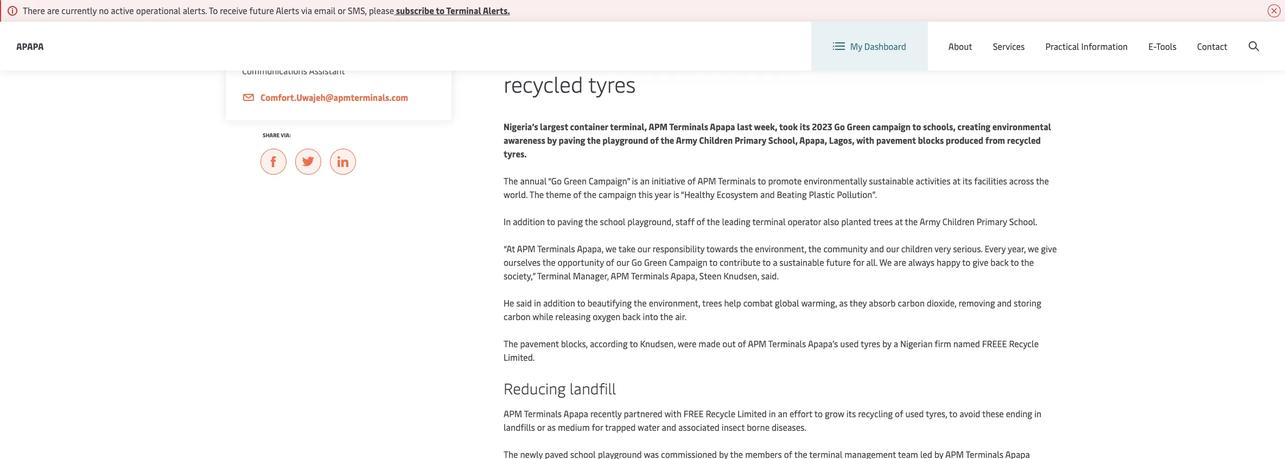 Task type: describe. For each thing, give the bounding box(es) containing it.
tyres inside "apm terminals apapa paves school playground with recycled tyres"
[[589, 69, 636, 98]]

switch location
[[980, 31, 1042, 43]]

environmentally
[[804, 175, 867, 187]]

further
[[242, 23, 282, 40]]

of right theme
[[573, 188, 582, 200]]

releasing
[[556, 311, 591, 322]]

recycled inside "apm terminals apapa paves school playground with recycled tyres"
[[504, 69, 583, 98]]

please
[[369, 4, 394, 16]]

currently
[[62, 4, 97, 16]]

plastic
[[809, 188, 835, 200]]

to right the subscribe
[[436, 4, 445, 16]]

week,
[[754, 121, 778, 132]]

facilities
[[975, 175, 1008, 187]]

terminals inside "apm terminals apapa paves school playground with recycled tyres"
[[554, 40, 647, 69]]

operator
[[788, 216, 821, 227]]

"at apm terminals apapa, we take our responsibility towards the environment, the community and our children very serious. every year, we give ourselves the opportunity of our go green campaign to contribute to a sustainable future for all. we are always happy to give back to the society," terminal manager, apm terminals apapa, steen knudsen, said.
[[504, 243, 1057, 282]]

knudsen, inside "at apm terminals apapa, we take our responsibility towards the environment, the community and our children very serious. every year, we give ourselves the opportunity of our go green campaign to contribute to a sustainable future for all. we are always happy to give back to the society," terminal manager, apm terminals apapa, steen knudsen, said.
[[724, 270, 759, 282]]

there are currently no active operational alerts. to receive future alerts via email or sms, please subscribe to terminal alerts.
[[23, 4, 510, 16]]

recently
[[591, 408, 622, 420]]

apm inside "apm terminals apapa paves school playground with recycled tyres"
[[504, 40, 549, 69]]

the for pavement
[[504, 338, 518, 350]]

by inside the pavement blocks, according to knudsen, were made out of apm terminals apapa's used tyres by a nigerian firm named freee recycle limited.
[[883, 338, 892, 350]]

container
[[570, 121, 608, 132]]

for inside "at apm terminals apapa, we take our responsibility towards the environment, the community and our children very serious. every year, we give ourselves the opportunity of our go green campaign to contribute to a sustainable future for all. we are always happy to give back to the society," terminal manager, apm terminals apapa, steen knudsen, said.
[[853, 256, 865, 268]]

for inside apm terminals apapa recently partnered with free recycle limited in an effort to grow its recycling of used tyres, to avoid these ending in landfills or as medium for trapped water and associated insect borne diseases.
[[592, 421, 603, 433]]

initiative
[[652, 175, 686, 187]]

borne
[[747, 421, 770, 433]]

apm terminals apapa paves school playground with recycled tyres
[[504, 40, 1002, 98]]

firm
[[935, 338, 952, 350]]

0 vertical spatial addition
[[513, 216, 545, 227]]

awareness
[[504, 134, 546, 146]]

at for its
[[953, 175, 961, 187]]

green inside nigeria's largest container terminal, apm terminals apapa last week, took its 2023 go green campaign to schools, creating environmental awareness by paving the playground of the army children primary school, apapa, lagos, with pavement blocks produced from recycled tyres.
[[847, 121, 871, 132]]

they
[[850, 297, 867, 309]]

the down operator
[[809, 243, 822, 255]]

0 horizontal spatial future
[[249, 4, 274, 16]]

said.
[[762, 270, 779, 282]]

took
[[780, 121, 798, 132]]

apm inside apm terminals apapa recently partnered with free recycle limited in an effort to grow its recycling of used tyres, to avoid these ending in landfills or as medium for trapped water and associated insect borne diseases.
[[504, 408, 522, 420]]

and inside the annual "go green campaign" is an initiative of apm terminals to promote environmentally sustainable activities at its facilities across the world. the theme of the campaign this year is "healthy ecosystem and beating plastic pollution".
[[761, 188, 775, 200]]

blocks,
[[561, 338, 588, 350]]

to
[[209, 4, 218, 16]]

world.
[[504, 188, 528, 200]]

as inside "he said in addition to beautifying the environment, trees help combat global warming, as they absorb carbon dioxide, removing and storing carbon while releasing oxygen back into the air."
[[840, 297, 848, 309]]

1 horizontal spatial apapa,
[[671, 270, 697, 282]]

produced
[[946, 134, 984, 146]]

to inside "he said in addition to beautifying the environment, trees help combat global warming, as they absorb carbon dioxide, removing and storing carbon while releasing oxygen back into the air."
[[577, 297, 586, 309]]

information for practical information
[[1082, 40, 1128, 52]]

0 vertical spatial or
[[338, 4, 346, 16]]

a inside "at apm terminals apapa, we take our responsibility towards the environment, the community and our children very serious. every year, we give ourselves the opportunity of our go green campaign to contribute to a sustainable future for all. we are always happy to give back to the society," terminal manager, apm terminals apapa, steen knudsen, said.
[[773, 256, 778, 268]]

and inside "he said in addition to beautifying the environment, trees help combat global warming, as they absorb carbon dioxide, removing and storing carbon while releasing oxygen back into the air."
[[998, 297, 1012, 309]]

practical
[[1046, 40, 1080, 52]]

its inside apm terminals apapa recently partnered with free recycle limited in an effort to grow its recycling of used tyres, to avoid these ending in landfills or as medium for trapped water and associated insect borne diseases.
[[847, 408, 856, 420]]

"healthy
[[681, 188, 715, 200]]

its inside nigeria's largest container terminal, apm terminals apapa last week, took its 2023 go green campaign to schools, creating environmental awareness by paving the playground of the army children primary school, apapa, lagos, with pavement blocks produced from recycled tyres.
[[800, 121, 810, 132]]

alerts.
[[183, 4, 207, 16]]

steen
[[700, 270, 722, 282]]

every
[[985, 243, 1006, 255]]

community
[[824, 243, 868, 255]]

sustainable inside the annual "go green campaign" is an initiative of apm terminals to promote environmentally sustainable activities at its facilities across the world. the theme of the campaign this year is "healthy ecosystem and beating plastic pollution".
[[869, 175, 914, 187]]

with inside apm terminals apapa recently partnered with free recycle limited in an effort to grow its recycling of used tyres, to avoid these ending in landfills or as medium for trapped water and associated insect borne diseases.
[[665, 408, 682, 420]]

the right the across
[[1036, 175, 1049, 187]]

landfills
[[504, 421, 535, 433]]

or inside apm terminals apapa recently partnered with free recycle limited in an effort to grow its recycling of used tyres, to avoid these ending in landfills or as medium for trapped water and associated insect borne diseases.
[[537, 421, 545, 433]]

apapa inside nigeria's largest container terminal, apm terminals apapa last week, took its 2023 go green campaign to schools, creating environmental awareness by paving the playground of the army children primary school, apapa, lagos, with pavement blocks produced from recycled tyres.
[[710, 121, 735, 132]]

1 horizontal spatial primary
[[977, 216, 1008, 227]]

my dashboard button
[[833, 22, 907, 71]]

to down theme
[[547, 216, 555, 227]]

2 horizontal spatial our
[[887, 243, 900, 255]]

as inside apm terminals apapa recently partnered with free recycle limited in an effort to grow its recycling of used tyres, to avoid these ending in landfills or as medium for trapped water and associated insect borne diseases.
[[547, 421, 556, 433]]

apm inside the pavement blocks, according to knudsen, were made out of apm terminals apapa's used tyres by a nigerian firm named freee recycle limited.
[[748, 338, 767, 350]]

limited
[[738, 408, 767, 420]]

comfort.uwajeh@apmterminals.com
[[261, 91, 408, 103]]

removing
[[959, 297, 996, 309]]

apm inside nigeria's largest container terminal, apm terminals apapa last week, took its 2023 go green campaign to schools, creating environmental awareness by paving the playground of the army children primary school, apapa, lagos, with pavement blocks produced from recycled tyres.
[[649, 121, 668, 132]]

reducing landfill
[[504, 378, 616, 399]]

paves
[[718, 40, 773, 69]]

0 vertical spatial carbon
[[898, 297, 925, 309]]

to left grow
[[815, 408, 823, 420]]

future inside "at apm terminals apapa, we take our responsibility towards the environment, the community and our children very serious. every year, we give ourselves the opportunity of our go green campaign to contribute to a sustainable future for all. we are always happy to give back to the society," terminal manager, apm terminals apapa, steen knudsen, said.
[[827, 256, 851, 268]]

switch
[[980, 31, 1006, 43]]

associated
[[679, 421, 720, 433]]

the up initiative
[[661, 134, 674, 146]]

e-
[[1149, 40, 1157, 52]]

activities
[[916, 175, 951, 187]]

school,
[[769, 134, 798, 146]]

0 vertical spatial terminal
[[446, 4, 481, 16]]

society,"
[[504, 270, 535, 282]]

terminals inside the annual "go green campaign" is an initiative of apm terminals to promote environmentally sustainable activities at its facilities across the world. the theme of the campaign this year is "healthy ecosystem and beating plastic pollution".
[[718, 175, 756, 187]]

manager,
[[573, 270, 609, 282]]

information for further information
[[285, 23, 349, 40]]

recycle inside the pavement blocks, according to knudsen, were made out of apm terminals apapa's used tyres by a nigerian firm named freee recycle limited.
[[1010, 338, 1039, 350]]

these
[[983, 408, 1004, 420]]

limited.
[[504, 351, 535, 363]]

2 we from the left
[[1028, 243, 1039, 255]]

there
[[23, 4, 45, 16]]

apm up ourselves
[[517, 243, 536, 255]]

recycling
[[858, 408, 893, 420]]

to down serious.
[[963, 256, 971, 268]]

an inside the annual "go green campaign" is an initiative of apm terminals to promote environmentally sustainable activities at its facilities across the world. the theme of the campaign this year is "healthy ecosystem and beating plastic pollution".
[[640, 175, 650, 187]]

also
[[824, 216, 840, 227]]

tools
[[1157, 40, 1177, 52]]

diseases.
[[772, 421, 807, 433]]

terminals inside the pavement blocks, according to knudsen, were made out of apm terminals apapa's used tyres by a nigerian firm named freee recycle limited.
[[769, 338, 807, 350]]

promote
[[768, 175, 802, 187]]

1 vertical spatial school
[[600, 216, 626, 227]]

sms,
[[348, 4, 367, 16]]

ending
[[1006, 408, 1033, 420]]

active
[[111, 4, 134, 16]]

a inside the pavement blocks, according to knudsen, were made out of apm terminals apapa's used tyres by a nigerian firm named freee recycle limited.
[[894, 338, 899, 350]]

paving inside nigeria's largest container terminal, apm terminals apapa last week, took its 2023 go green campaign to schools, creating environmental awareness by paving the playground of the army children primary school, apapa, lagos, with pavement blocks produced from recycled tyres.
[[559, 134, 586, 146]]

partnered
[[624, 408, 663, 420]]

1 horizontal spatial army
[[920, 216, 941, 227]]

to inside the annual "go green campaign" is an initiative of apm terminals to promote environmentally sustainable activities at its facilities across the world. the theme of the campaign this year is "healthy ecosystem and beating plastic pollution".
[[758, 175, 766, 187]]

to up 'steen'
[[710, 256, 718, 268]]

playground inside nigeria's largest container terminal, apm terminals apapa last week, took its 2023 go green campaign to schools, creating environmental awareness by paving the playground of the army children primary school, apapa, lagos, with pavement blocks produced from recycled tyres.
[[603, 134, 649, 146]]

2 horizontal spatial in
[[1035, 408, 1042, 420]]

avoid
[[960, 408, 981, 420]]

global menu button
[[1052, 21, 1137, 54]]

largest
[[540, 121, 568, 132]]

year
[[655, 188, 672, 200]]

made
[[699, 338, 721, 350]]

the up into
[[634, 297, 647, 309]]

the down the campaign"
[[584, 188, 597, 200]]

the down container on the top left of page
[[587, 134, 601, 146]]

nigeria's
[[504, 121, 538, 132]]

and inside "at apm terminals apapa, we take our responsibility towards the environment, the community and our children very serious. every year, we give ourselves the opportunity of our go green campaign to contribute to a sustainable future for all. we are always happy to give back to the society," terminal manager, apm terminals apapa, steen knudsen, said.
[[870, 243, 884, 255]]

campaign inside the annual "go green campaign" is an initiative of apm terminals to promote environmentally sustainable activities at its facilities across the world. the theme of the campaign this year is "healthy ecosystem and beating plastic pollution".
[[599, 188, 637, 200]]

my dashboard
[[851, 40, 907, 52]]

global
[[775, 297, 800, 309]]

services button
[[993, 22, 1025, 71]]

0 horizontal spatial apapa,
[[577, 243, 604, 255]]

of right staff
[[697, 216, 705, 227]]

account
[[1233, 32, 1265, 44]]

pollution".
[[837, 188, 878, 200]]

of inside apm terminals apapa recently partnered with free recycle limited in an effort to grow its recycling of used tyres, to avoid these ending in landfills or as medium for trapped water and associated insect borne diseases.
[[895, 408, 904, 420]]

1 horizontal spatial our
[[638, 243, 651, 255]]

global
[[1076, 32, 1101, 44]]

1 vertical spatial is
[[674, 188, 680, 200]]

army inside nigeria's largest container terminal, apm terminals apapa last week, took its 2023 go green campaign to schools, creating environmental awareness by paving the playground of the army children primary school, apapa, lagos, with pavement blocks produced from recycled tyres.
[[676, 134, 698, 146]]

about
[[949, 40, 973, 52]]

services
[[993, 40, 1025, 52]]

children inside nigeria's largest container terminal, apm terminals apapa last week, took its 2023 go green campaign to schools, creating environmental awareness by paving the playground of the army children primary school, apapa, lagos, with pavement blocks produced from recycled tyres.
[[699, 134, 733, 146]]

warming,
[[802, 297, 837, 309]]

0 vertical spatial are
[[47, 4, 59, 16]]

0 horizontal spatial carbon
[[504, 311, 531, 322]]

create
[[1206, 32, 1231, 44]]

absorb
[[869, 297, 896, 309]]

with inside "apm terminals apapa paves school playground with recycled tyres"
[[960, 40, 1002, 69]]

the right ourselves
[[543, 256, 556, 268]]

grow
[[825, 408, 845, 420]]



Task type: vqa. For each thing, say whether or not it's contained in the screenshot.
for within The Apm Terminals Apapa Recently Partnered With Free Recycle Limited In An Effort To Grow Its Recycling Of Used Tyres, To Avoid These Ending In Landfills Or As Medium For Trapped Water And Associated Insect Borne Diseases.
yes



Task type: locate. For each thing, give the bounding box(es) containing it.
is
[[632, 175, 638, 187], [674, 188, 680, 200]]

happy
[[937, 256, 961, 268]]

0 vertical spatial an
[[640, 175, 650, 187]]

terminal left alerts.
[[446, 4, 481, 16]]

insect
[[722, 421, 745, 433]]

green inside "at apm terminals apapa, we take our responsibility towards the environment, the community and our children very serious. every year, we give ourselves the opportunity of our go green campaign to contribute to a sustainable future for all. we are always happy to give back to the society," terminal manager, apm terminals apapa, steen knudsen, said.
[[644, 256, 667, 268]]

alerts
[[276, 4, 299, 16]]

the up limited.
[[504, 338, 518, 350]]

close alert image
[[1268, 4, 1281, 17]]

e-tools
[[1149, 40, 1177, 52]]

go inside nigeria's largest container terminal, apm terminals apapa last week, took its 2023 go green campaign to schools, creating environmental awareness by paving the playground of the army children primary school, apapa, lagos, with pavement blocks produced from recycled tyres.
[[835, 121, 845, 132]]

of right recycling
[[895, 408, 904, 420]]

1 horizontal spatial a
[[894, 338, 899, 350]]

apm inside the annual "go green campaign" is an initiative of apm terminals to promote environmentally sustainable activities at its facilities across the world. the theme of the campaign this year is "healthy ecosystem and beating plastic pollution".
[[698, 175, 716, 187]]

creating
[[958, 121, 991, 132]]

our right the take
[[638, 243, 651, 255]]

2 vertical spatial apapa,
[[671, 270, 697, 282]]

1 horizontal spatial in
[[769, 408, 776, 420]]

login / create account link
[[1157, 22, 1265, 54]]

"at
[[504, 243, 515, 255]]

1 vertical spatial recycle
[[706, 408, 736, 420]]

pavement up limited.
[[520, 338, 559, 350]]

the up children
[[905, 216, 918, 227]]

lagos,
[[829, 134, 855, 146]]

and
[[761, 188, 775, 200], [870, 243, 884, 255], [998, 297, 1012, 309], [662, 421, 677, 433]]

communications assistant
[[242, 65, 345, 77]]

1 vertical spatial back
[[623, 311, 641, 322]]

recycle right freee
[[1010, 338, 1039, 350]]

0 horizontal spatial is
[[632, 175, 638, 187]]

terminals inside apm terminals apapa recently partnered with free recycle limited in an effort to grow its recycling of used tyres, to avoid these ending in landfills or as medium for trapped water and associated insect borne diseases.
[[524, 408, 562, 420]]

ecosystem
[[717, 188, 759, 200]]

0 horizontal spatial back
[[623, 311, 641, 322]]

its left the facilities
[[963, 175, 973, 187]]

and down promote
[[761, 188, 775, 200]]

the up world.
[[504, 175, 518, 187]]

apapa, inside nigeria's largest container terminal, apm terminals apapa last week, took its 2023 go green campaign to schools, creating environmental awareness by paving the playground of the army children primary school, apapa, lagos, with pavement blocks produced from recycled tyres.
[[800, 134, 828, 146]]

for left all.
[[853, 256, 865, 268]]

carbon down said
[[504, 311, 531, 322]]

1 vertical spatial primary
[[977, 216, 1008, 227]]

trees left help in the bottom of the page
[[703, 297, 722, 309]]

to inside the pavement blocks, according to knudsen, were made out of apm terminals apapa's used tyres by a nigerian firm named freee recycle limited.
[[630, 338, 638, 350]]

go inside "at apm terminals apapa, we take our responsibility towards the environment, the community and our children very serious. every year, we give ourselves the opportunity of our go green campaign to contribute to a sustainable future for all. we are always happy to give back to the society," terminal manager, apm terminals apapa, steen knudsen, said.
[[632, 256, 642, 268]]

annual
[[520, 175, 547, 187]]

1 vertical spatial trees
[[703, 297, 722, 309]]

recycled inside nigeria's largest container terminal, apm terminals apapa last week, took its 2023 go green campaign to schools, creating environmental awareness by paving the playground of the army children primary school, apapa, lagos, with pavement blocks produced from recycled tyres.
[[1008, 134, 1041, 146]]

the up contribute
[[740, 243, 753, 255]]

0 horizontal spatial a
[[773, 256, 778, 268]]

0 vertical spatial the
[[504, 175, 518, 187]]

future up further
[[249, 4, 274, 16]]

the for annual
[[504, 175, 518, 187]]

a left nigerian on the bottom of page
[[894, 338, 899, 350]]

1 horizontal spatial are
[[894, 256, 907, 268]]

to inside nigeria's largest container terminal, apm terminals apapa last week, took its 2023 go green campaign to schools, creating environmental awareness by paving the playground of the army children primary school, apapa, lagos, with pavement blocks produced from recycled tyres.
[[913, 121, 922, 132]]

1 horizontal spatial an
[[778, 408, 788, 420]]

apm terminals apapa recently partnered with free recycle limited in an effort to grow its recycling of used tyres, to avoid these ending in landfills or as medium for trapped water and associated insect borne diseases.
[[504, 408, 1042, 433]]

trees
[[874, 216, 893, 227], [703, 297, 722, 309]]

playground inside "apm terminals apapa paves school playground with recycled tyres"
[[847, 40, 955, 69]]

assistant
[[309, 65, 345, 77]]

are
[[47, 4, 59, 16], [894, 256, 907, 268]]

the left leading
[[707, 216, 720, 227]]

very
[[935, 243, 951, 255]]

0 vertical spatial primary
[[735, 134, 767, 146]]

pavement inside the pavement blocks, according to knudsen, were made out of apm terminals apapa's used tyres by a nigerian firm named freee recycle limited.
[[520, 338, 559, 350]]

our up the 'we'
[[887, 243, 900, 255]]

receive
[[220, 4, 247, 16]]

as left the 'they'
[[840, 297, 848, 309]]

1 vertical spatial carbon
[[504, 311, 531, 322]]

apm down 06/19/23
[[504, 40, 549, 69]]

0 horizontal spatial by
[[547, 134, 557, 146]]

give
[[1042, 243, 1057, 255], [973, 256, 989, 268]]

1 horizontal spatial is
[[674, 188, 680, 200]]

2 vertical spatial with
[[665, 408, 682, 420]]

1 vertical spatial recycled
[[1008, 134, 1041, 146]]

help
[[724, 297, 742, 309]]

pavement left blocks
[[877, 134, 916, 146]]

take
[[619, 243, 636, 255]]

via
[[301, 4, 312, 16]]

used inside the pavement blocks, according to knudsen, were made out of apm terminals apapa's used tyres by a nigerian firm named freee recycle limited.
[[841, 338, 859, 350]]

at inside the annual "go green campaign" is an initiative of apm terminals to promote environmentally sustainable activities at its facilities across the world. the theme of the campaign this year is "healthy ecosystem and beating plastic pollution".
[[953, 175, 961, 187]]

0 vertical spatial go
[[835, 121, 845, 132]]

beating
[[777, 188, 807, 200]]

are right there
[[47, 4, 59, 16]]

1 vertical spatial or
[[537, 421, 545, 433]]

said
[[517, 297, 532, 309]]

0 horizontal spatial its
[[800, 121, 810, 132]]

reducing
[[504, 378, 566, 399]]

trapped
[[605, 421, 636, 433]]

of up "healthy
[[688, 175, 696, 187]]

freee
[[983, 338, 1007, 350]]

school
[[778, 40, 841, 69], [600, 216, 626, 227]]

to up blocks
[[913, 121, 922, 132]]

green inside the annual "go green campaign" is an initiative of apm terminals to promote environmentally sustainable activities at its facilities across the world. the theme of the campaign this year is "healthy ecosystem and beating plastic pollution".
[[564, 175, 587, 187]]

or left sms,
[[338, 4, 346, 16]]

by left nigerian on the bottom of page
[[883, 338, 892, 350]]

0 vertical spatial pavement
[[877, 134, 916, 146]]

and left storing
[[998, 297, 1012, 309]]

pavement inside nigeria's largest container terminal, apm terminals apapa last week, took its 2023 go green campaign to schools, creating environmental awareness by paving the playground of the army children primary school, apapa, lagos, with pavement blocks produced from recycled tyres.
[[877, 134, 916, 146]]

contact button
[[1198, 22, 1228, 71]]

1 horizontal spatial recycled
[[1008, 134, 1041, 146]]

are right the 'we'
[[894, 256, 907, 268]]

army up initiative
[[676, 134, 698, 146]]

1 vertical spatial apapa,
[[577, 243, 604, 255]]

used right the "apapa's"
[[841, 338, 859, 350]]

back inside "he said in addition to beautifying the environment, trees help combat global warming, as they absorb carbon dioxide, removing and storing carbon while releasing oxygen back into the air."
[[623, 311, 641, 322]]

1 horizontal spatial green
[[644, 256, 667, 268]]

the up opportunity
[[585, 216, 598, 227]]

0 vertical spatial playground
[[847, 40, 955, 69]]

0 vertical spatial for
[[853, 256, 865, 268]]

1 vertical spatial campaign
[[599, 188, 637, 200]]

to left the avoid
[[950, 408, 958, 420]]

share
[[263, 131, 280, 139]]

as left medium
[[547, 421, 556, 433]]

1 horizontal spatial pavement
[[877, 134, 916, 146]]

used
[[841, 338, 859, 350], [906, 408, 924, 420]]

the down year,
[[1021, 256, 1034, 268]]

0 vertical spatial children
[[699, 134, 733, 146]]

an up diseases.
[[778, 408, 788, 420]]

0 horizontal spatial give
[[973, 256, 989, 268]]

is right year
[[674, 188, 680, 200]]

is right the campaign"
[[632, 175, 638, 187]]

terminal inside "at apm terminals apapa, we take our responsibility towards the environment, the community and our children very serious. every year, we give ourselves the opportunity of our go green campaign to contribute to a sustainable future for all. we are always happy to give back to the society," terminal manager, apm terminals apapa, steen knudsen, said.
[[537, 270, 571, 282]]

of inside "at apm terminals apapa, we take our responsibility towards the environment, the community and our children very serious. every year, we give ourselves the opportunity of our go green campaign to contribute to a sustainable future for all. we are always happy to give back to the society," terminal manager, apm terminals apapa, steen knudsen, said.
[[606, 256, 615, 268]]

of inside the pavement blocks, according to knudsen, were made out of apm terminals apapa's used tyres by a nigerian firm named freee recycle limited.
[[738, 338, 746, 350]]

while
[[533, 311, 553, 322]]

to up said.
[[763, 256, 771, 268]]

in up borne
[[769, 408, 776, 420]]

to
[[436, 4, 445, 16], [913, 121, 922, 132], [758, 175, 766, 187], [547, 216, 555, 227], [710, 256, 718, 268], [763, 256, 771, 268], [963, 256, 971, 268], [1011, 256, 1019, 268], [577, 297, 586, 309], [630, 338, 638, 350], [815, 408, 823, 420], [950, 408, 958, 420]]

beautifying
[[588, 297, 632, 309]]

0 vertical spatial future
[[249, 4, 274, 16]]

1 horizontal spatial give
[[1042, 243, 1057, 255]]

0 horizontal spatial an
[[640, 175, 650, 187]]

its inside the annual "go green campaign" is an initiative of apm terminals to promote environmentally sustainable activities at its facilities across the world. the theme of the campaign this year is "healthy ecosystem and beating plastic pollution".
[[963, 175, 973, 187]]

0 horizontal spatial as
[[547, 421, 556, 433]]

0 vertical spatial recycled
[[504, 69, 583, 98]]

0 vertical spatial its
[[800, 121, 810, 132]]

we
[[606, 243, 617, 255], [1028, 243, 1039, 255]]

0 horizontal spatial in
[[534, 297, 541, 309]]

campaign
[[873, 121, 911, 132], [599, 188, 637, 200]]

primary up the every
[[977, 216, 1008, 227]]

1 horizontal spatial terminal
[[537, 270, 571, 282]]

contact
[[1198, 40, 1228, 52]]

as
[[840, 297, 848, 309], [547, 421, 556, 433]]

knudsen,
[[724, 270, 759, 282], [640, 338, 676, 350]]

school left my
[[778, 40, 841, 69]]

my
[[851, 40, 863, 52]]

0 horizontal spatial terminal
[[446, 4, 481, 16]]

serious.
[[953, 243, 983, 255]]

0 vertical spatial apapa,
[[800, 134, 828, 146]]

0 vertical spatial at
[[953, 175, 961, 187]]

1 horizontal spatial back
[[991, 256, 1009, 268]]

1 we from the left
[[606, 243, 617, 255]]

a
[[773, 256, 778, 268], [894, 338, 899, 350]]

apm down the take
[[611, 270, 629, 282]]

for
[[853, 256, 865, 268], [592, 421, 603, 433]]

its right grow
[[847, 408, 856, 420]]

0 vertical spatial school
[[778, 40, 841, 69]]

opportunity
[[558, 256, 604, 268]]

0 horizontal spatial knudsen,
[[640, 338, 676, 350]]

1 horizontal spatial as
[[840, 297, 848, 309]]

0 vertical spatial army
[[676, 134, 698, 146]]

information inside dropdown button
[[1082, 40, 1128, 52]]

school inside "apm terminals apapa paves school playground with recycled tyres"
[[778, 40, 841, 69]]

a up said.
[[773, 256, 778, 268]]

share via:
[[263, 131, 291, 139]]

of
[[650, 134, 659, 146], [688, 175, 696, 187], [573, 188, 582, 200], [697, 216, 705, 227], [606, 256, 615, 268], [738, 338, 746, 350], [895, 408, 904, 420]]

0 vertical spatial tyres
[[589, 69, 636, 98]]

terminal,
[[610, 121, 647, 132]]

2 horizontal spatial its
[[963, 175, 973, 187]]

0 vertical spatial give
[[1042, 243, 1057, 255]]

knudsen, down into
[[640, 338, 676, 350]]

addition right in
[[513, 216, 545, 227]]

are inside "at apm terminals apapa, we take our responsibility towards the environment, the community and our children very serious. every year, we give ourselves the opportunity of our go green campaign to contribute to a sustainable future for all. we are always happy to give back to the society," terminal manager, apm terminals apapa, steen knudsen, said.
[[894, 256, 907, 268]]

1 vertical spatial paving
[[558, 216, 583, 227]]

recycle inside apm terminals apapa recently partnered with free recycle limited in an effort to grow its recycling of used tyres, to avoid these ending in landfills or as medium for trapped water and associated insect borne diseases.
[[706, 408, 736, 420]]

sustainable up pollution".
[[869, 175, 914, 187]]

of inside nigeria's largest container terminal, apm terminals apapa last week, took its 2023 go green campaign to schools, creating environmental awareness by paving the playground of the army children primary school, apapa, lagos, with pavement blocks produced from recycled tyres.
[[650, 134, 659, 146]]

landfill
[[570, 378, 616, 399]]

the annual "go green campaign" is an initiative of apm terminals to promote environmentally sustainable activities at its facilities across the world. the theme of the campaign this year is "healthy ecosystem and beating plastic pollution".
[[504, 175, 1049, 200]]

1 vertical spatial playground
[[603, 134, 649, 146]]

1 horizontal spatial used
[[906, 408, 924, 420]]

0 vertical spatial environment,
[[755, 243, 807, 255]]

green up lagos,
[[847, 121, 871, 132]]

apapa,
[[800, 134, 828, 146], [577, 243, 604, 255], [671, 270, 697, 282]]

in
[[534, 297, 541, 309], [769, 408, 776, 420], [1035, 408, 1042, 420]]

blocks
[[918, 134, 944, 146]]

subscribe to terminal alerts. link
[[394, 4, 510, 16]]

apapa inside apm terminals apapa recently partnered with free recycle limited in an effort to grow its recycling of used tyres, to avoid these ending in landfills or as medium for trapped water and associated insect borne diseases.
[[564, 408, 588, 420]]

primary down last
[[735, 134, 767, 146]]

planted
[[842, 216, 872, 227]]

towards
[[707, 243, 738, 255]]

0 vertical spatial paving
[[559, 134, 586, 146]]

1 vertical spatial green
[[564, 175, 587, 187]]

we right year,
[[1028, 243, 1039, 255]]

campaign left schools,
[[873, 121, 911, 132]]

back inside "at apm terminals apapa, we take our responsibility towards the environment, the community and our children very serious. every year, we give ourselves the opportunity of our go green campaign to contribute to a sustainable future for all. we are always happy to give back to the society," terminal manager, apm terminals apapa, steen knudsen, said.
[[991, 256, 1009, 268]]

apapa, up opportunity
[[577, 243, 604, 255]]

1 horizontal spatial with
[[857, 134, 875, 146]]

0 horizontal spatial our
[[617, 256, 630, 268]]

recycled up largest
[[504, 69, 583, 98]]

1 horizontal spatial at
[[953, 175, 961, 187]]

apm up the landfills
[[504, 408, 522, 420]]

1 vertical spatial children
[[943, 216, 975, 227]]

0 horizontal spatial playground
[[603, 134, 649, 146]]

trees inside "he said in addition to beautifying the environment, trees help combat global warming, as they absorb carbon dioxide, removing and storing carbon while releasing oxygen back into the air."
[[703, 297, 722, 309]]

oxygen
[[593, 311, 621, 322]]

addition up releasing at bottom
[[543, 297, 575, 309]]

to right according
[[630, 338, 638, 350]]

of right the out at the bottom of page
[[738, 338, 746, 350]]

0 vertical spatial green
[[847, 121, 871, 132]]

primary inside nigeria's largest container terminal, apm terminals apapa last week, took its 2023 go green campaign to schools, creating environmental awareness by paving the playground of the army children primary school, apapa, lagos, with pavement blocks produced from recycled tyres.
[[735, 134, 767, 146]]

terminals inside nigeria's largest container terminal, apm terminals apapa last week, took its 2023 go green campaign to schools, creating environmental awareness by paving the playground of the army children primary school, apapa, lagos, with pavement blocks produced from recycled tyres.
[[670, 121, 709, 132]]

named
[[954, 338, 980, 350]]

an inside apm terminals apapa recently partnered with free recycle limited in an effort to grow its recycling of used tyres, to avoid these ending in landfills or as medium for trapped water and associated insect borne diseases.
[[778, 408, 788, 420]]

1 horizontal spatial sustainable
[[869, 175, 914, 187]]

0 horizontal spatial sustainable
[[780, 256, 824, 268]]

1 vertical spatial future
[[827, 256, 851, 268]]

and inside apm terminals apapa recently partnered with free recycle limited in an effort to grow its recycling of used tyres, to avoid these ending in landfills or as medium for trapped water and associated insect borne diseases.
[[662, 421, 677, 433]]

sustainable
[[869, 175, 914, 187], [780, 256, 824, 268]]

responsibility
[[653, 243, 705, 255]]

1 horizontal spatial by
[[883, 338, 892, 350]]

0 vertical spatial information
[[285, 23, 349, 40]]

0 horizontal spatial at
[[895, 216, 903, 227]]

go down the take
[[632, 256, 642, 268]]

campaign inside nigeria's largest container terminal, apm terminals apapa last week, took its 2023 go green campaign to schools, creating environmental awareness by paving the playground of the army children primary school, apapa, lagos, with pavement blocks produced from recycled tyres.
[[873, 121, 911, 132]]

primary
[[735, 134, 767, 146], [977, 216, 1008, 227]]

1 vertical spatial used
[[906, 408, 924, 420]]

in right the ending
[[1035, 408, 1042, 420]]

2 horizontal spatial with
[[960, 40, 1002, 69]]

1 horizontal spatial for
[[853, 256, 865, 268]]

the inside the pavement blocks, according to knudsen, were made out of apm terminals apapa's used tyres by a nigerian firm named freee recycle limited.
[[504, 338, 518, 350]]

our down the take
[[617, 256, 630, 268]]

0 vertical spatial used
[[841, 338, 859, 350]]

go up lagos,
[[835, 121, 845, 132]]

about button
[[949, 22, 973, 71]]

into
[[643, 311, 658, 322]]

1 vertical spatial knudsen,
[[640, 338, 676, 350]]

subscribe
[[396, 4, 434, 16]]

tyres,
[[926, 408, 948, 420]]

0 horizontal spatial recycle
[[706, 408, 736, 420]]

from
[[986, 134, 1006, 146]]

0 horizontal spatial used
[[841, 338, 859, 350]]

1 horizontal spatial its
[[847, 408, 856, 420]]

1 vertical spatial pavement
[[520, 338, 559, 350]]

apapa's
[[808, 338, 839, 350]]

apm up "healthy
[[698, 175, 716, 187]]

of up initiative
[[650, 134, 659, 146]]

at for the
[[895, 216, 903, 227]]

to up releasing at bottom
[[577, 297, 586, 309]]

terminal
[[753, 216, 786, 227]]

the down annual
[[530, 188, 544, 200]]

1 vertical spatial give
[[973, 256, 989, 268]]

tyres inside the pavement blocks, according to knudsen, were made out of apm terminals apapa's used tyres by a nigerian firm named freee recycle limited.
[[861, 338, 881, 350]]

give down serious.
[[973, 256, 989, 268]]

this
[[639, 188, 653, 200]]

2 vertical spatial green
[[644, 256, 667, 268]]

/
[[1200, 32, 1204, 44]]

apm right terminal,
[[649, 121, 668, 132]]

apm right the out at the bottom of page
[[748, 338, 767, 350]]

1 vertical spatial its
[[963, 175, 973, 187]]

and up all.
[[870, 243, 884, 255]]

by down largest
[[547, 134, 557, 146]]

used left tyres,
[[906, 408, 924, 420]]

last
[[737, 121, 753, 132]]

addition inside "he said in addition to beautifying the environment, trees help combat global warming, as they absorb carbon dioxide, removing and storing carbon while releasing oxygen back into the air."
[[543, 297, 575, 309]]

sustainable inside "at apm terminals apapa, we take our responsibility towards the environment, the community and our children very serious. every year, we give ourselves the opportunity of our go green campaign to contribute to a sustainable future for all. we are always happy to give back to the society," terminal manager, apm terminals apapa, steen knudsen, said.
[[780, 256, 824, 268]]

environment, inside "at apm terminals apapa, we take our responsibility towards the environment, the community and our children very serious. every year, we give ourselves the opportunity of our go green campaign to contribute to a sustainable future for all. we are always happy to give back to the society," terminal manager, apm terminals apapa, steen knudsen, said.
[[755, 243, 807, 255]]

used inside apm terminals apapa recently partnered with free recycle limited in an effort to grow its recycling of used tyres, to avoid these ending in landfills or as medium for trapped water and associated insect borne diseases.
[[906, 408, 924, 420]]

apapa link
[[16, 39, 44, 53]]

to left promote
[[758, 175, 766, 187]]

0 vertical spatial sustainable
[[869, 175, 914, 187]]

in inside "he said in addition to beautifying the environment, trees help combat global warming, as they absorb carbon dioxide, removing and storing carbon while releasing oxygen back into the air."
[[534, 297, 541, 309]]

recycled down environmental
[[1008, 134, 1041, 146]]

apapa inside "apm terminals apapa paves school playground with recycled tyres"
[[652, 40, 712, 69]]

0 horizontal spatial recycled
[[504, 69, 583, 98]]

0 vertical spatial by
[[547, 134, 557, 146]]

we left the take
[[606, 243, 617, 255]]

terminals
[[554, 40, 647, 69], [670, 121, 709, 132], [718, 175, 756, 187], [538, 243, 575, 255], [631, 270, 669, 282], [769, 338, 807, 350], [524, 408, 562, 420]]

environment, inside "he said in addition to beautifying the environment, trees help combat global warming, as they absorb carbon dioxide, removing and storing carbon while releasing oxygen back into the air."
[[649, 297, 701, 309]]

to down year,
[[1011, 256, 1019, 268]]

back left into
[[623, 311, 641, 322]]

staff
[[676, 216, 695, 227]]

2 horizontal spatial apapa,
[[800, 134, 828, 146]]

tyres down the absorb at the right of page
[[861, 338, 881, 350]]

paving down theme
[[558, 216, 583, 227]]

environment, up air.
[[649, 297, 701, 309]]

comfort.uwajeh@apmterminals.com link
[[242, 91, 435, 104]]

terminal down opportunity
[[537, 270, 571, 282]]

its right took
[[800, 121, 810, 132]]

0 vertical spatial is
[[632, 175, 638, 187]]

1 vertical spatial the
[[530, 188, 544, 200]]

school up the take
[[600, 216, 626, 227]]

0 vertical spatial trees
[[874, 216, 893, 227]]

for down recently
[[592, 421, 603, 433]]

of up manager, on the left bottom of page
[[606, 256, 615, 268]]

knudsen, down contribute
[[724, 270, 759, 282]]

1 horizontal spatial or
[[537, 421, 545, 433]]

with inside nigeria's largest container terminal, apm terminals apapa last week, took its 2023 go green campaign to schools, creating environmental awareness by paving the playground of the army children primary school, apapa, lagos, with pavement blocks produced from recycled tyres.
[[857, 134, 875, 146]]

1 horizontal spatial trees
[[874, 216, 893, 227]]

campaign
[[669, 256, 708, 268]]

or right the landfills
[[537, 421, 545, 433]]

0 horizontal spatial information
[[285, 23, 349, 40]]

apapa
[[652, 40, 712, 69], [16, 40, 44, 52], [710, 121, 735, 132], [564, 408, 588, 420]]

the left air.
[[660, 311, 673, 322]]

children
[[902, 243, 933, 255]]

knudsen, inside the pavement blocks, according to knudsen, were made out of apm terminals apapa's used tyres by a nigerian firm named freee recycle limited.
[[640, 338, 676, 350]]

future down community
[[827, 256, 851, 268]]

in right said
[[534, 297, 541, 309]]

recycle up the insect at the right of page
[[706, 408, 736, 420]]

by inside nigeria's largest container terminal, apm terminals apapa last week, took its 2023 go green campaign to schools, creating environmental awareness by paving the playground of the army children primary school, apapa, lagos, with pavement blocks produced from recycled tyres.
[[547, 134, 557, 146]]



